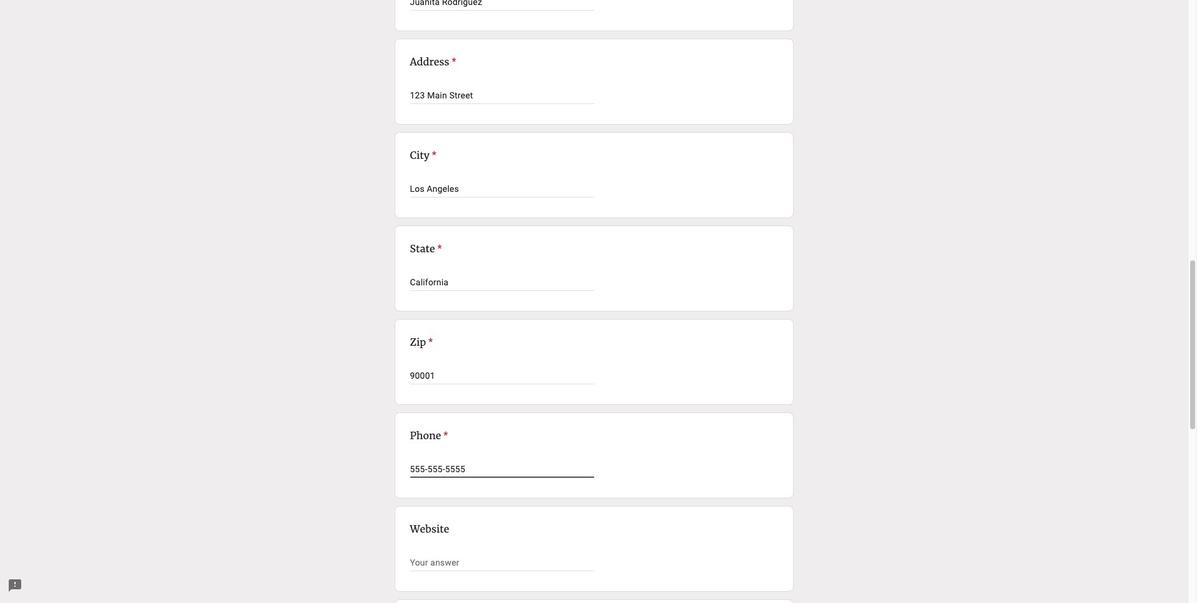 Task type: locate. For each thing, give the bounding box(es) containing it.
3 heading from the top
[[410, 241, 442, 256]]

4 heading from the top
[[410, 335, 433, 350]]

report a problem to google image
[[7, 579, 22, 594]]

None text field
[[410, 88, 594, 103], [410, 182, 594, 196], [410, 88, 594, 103], [410, 182, 594, 196]]

required question element for 2nd heading from the bottom
[[426, 335, 433, 350]]

None text field
[[410, 0, 594, 9], [410, 275, 594, 290], [410, 369, 594, 384], [410, 462, 594, 477], [410, 556, 594, 571], [410, 0, 594, 9], [410, 275, 594, 290], [410, 369, 594, 384], [410, 462, 594, 477], [410, 556, 594, 571]]

required question element
[[450, 54, 456, 69], [430, 148, 437, 163], [435, 241, 442, 256], [426, 335, 433, 350], [441, 429, 448, 443]]

1 heading from the top
[[410, 54, 456, 69]]

required question element for 5th heading from the top of the page
[[441, 429, 448, 443]]

heading
[[410, 54, 456, 69], [410, 148, 437, 163], [410, 241, 442, 256], [410, 335, 433, 350], [410, 429, 448, 443]]

required question element for first heading from the top
[[450, 54, 456, 69]]



Task type: vqa. For each thing, say whether or not it's contained in the screenshot.
the Main toolbar
no



Task type: describe. For each thing, give the bounding box(es) containing it.
2 heading from the top
[[410, 148, 437, 163]]

required question element for third heading
[[435, 241, 442, 256]]

required question element for 2nd heading
[[430, 148, 437, 163]]

5 heading from the top
[[410, 429, 448, 443]]



